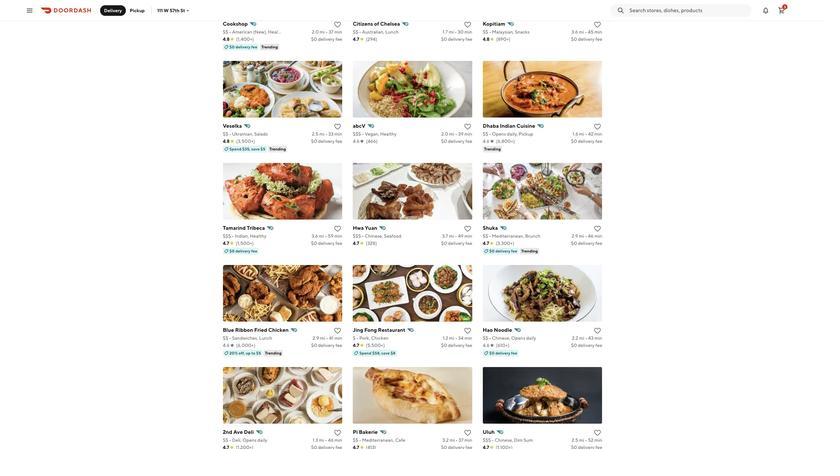 Task type: describe. For each thing, give the bounding box(es) containing it.
click to add this store to your saved list image for 2nd ave deli
[[334, 429, 342, 437]]

click to add this store to your saved list image for shuka
[[594, 225, 602, 233]]

1 vertical spatial $5
[[256, 351, 261, 356]]

1.6
[[573, 131, 578, 137]]

2.9 mi • 41 min
[[313, 336, 342, 341]]

min for veselka
[[335, 131, 342, 137]]

$$$ • chinese, seafood
[[353, 234, 401, 239]]

deli
[[244, 429, 254, 435]]

w
[[164, 8, 169, 13]]

yuan
[[365, 225, 377, 231]]

sum
[[524, 438, 533, 443]]

$0 delivery fee down (3,300+)
[[489, 249, 517, 254]]

fee down (3,300+)
[[511, 249, 517, 254]]

$
[[353, 336, 356, 341]]

jing
[[353, 327, 363, 333]]

$0 delivery fee for tamarind tribeca
[[311, 241, 342, 246]]

fee for shuka
[[596, 241, 602, 246]]

delivery for cookshop
[[318, 37, 335, 42]]

citizens
[[353, 21, 373, 27]]

fee down '(1,400+)'
[[251, 44, 257, 49]]

hwa
[[353, 225, 364, 231]]

$0 delivery fee for shuka
[[571, 241, 602, 246]]

veselka
[[223, 123, 242, 129]]

4.7 for hwa yuan
[[353, 241, 359, 246]]

spend for spend $58, save $8
[[359, 351, 371, 356]]

pork,
[[359, 336, 370, 341]]

spend for spend $35, save $5
[[229, 147, 241, 152]]

blue ribbon fried chicken
[[223, 327, 289, 333]]

min for 2nd ave deli
[[335, 438, 342, 443]]

3
[[784, 5, 786, 9]]

of
[[374, 21, 379, 27]]

bakerie
[[359, 429, 378, 435]]

spend $58, save $8
[[359, 351, 395, 356]]

fee for hwa yuan
[[466, 241, 472, 246]]

3.2 mi • 37 min
[[443, 438, 472, 443]]

fee for hao noodle
[[596, 343, 602, 348]]

abcv
[[353, 123, 365, 129]]

$$ • sandwiches, lunch
[[223, 336, 272, 341]]

indian
[[500, 123, 516, 129]]

snacks
[[515, 29, 530, 35]]

111
[[157, 8, 163, 13]]

$$ • mediterranean, cafe
[[353, 438, 405, 443]]

min for blue ribbon fried chicken
[[335, 336, 342, 341]]

4.7 for tamarind tribeca
[[223, 241, 229, 246]]

$$ for veselka
[[223, 131, 228, 137]]

2.0 mi • 39 min
[[441, 131, 472, 137]]

mediterranean, for shuka
[[492, 234, 524, 239]]

34
[[458, 336, 464, 341]]

4.7 for shuka
[[483, 241, 489, 246]]

click to add this store to your saved list image for hao noodle
[[594, 327, 602, 335]]

trending for shuka
[[521, 249, 538, 254]]

min for pi bakerie
[[465, 438, 472, 443]]

delivery down '(610+)'
[[496, 351, 510, 356]]

2.9 for shuka
[[572, 234, 578, 239]]

delivery down the (1,500+)
[[235, 249, 250, 254]]

brunch
[[525, 234, 540, 239]]

3.6 for tamarind tribeca
[[312, 234, 318, 239]]

fee for tamarind tribeca
[[336, 241, 342, 246]]

4.7 for citizens of chelsea
[[353, 37, 359, 42]]

$58,
[[372, 351, 381, 356]]

click to add this store to your saved list image for blue ribbon fried chicken
[[334, 327, 342, 335]]

1.6 mi • 42 min
[[573, 131, 602, 137]]

$$ • mediterranean, brunch
[[483, 234, 540, 239]]

(1,400+)
[[236, 37, 254, 42]]

open menu image
[[26, 6, 34, 14]]

restaurant
[[378, 327, 405, 333]]

chicken for blue ribbon fried chicken
[[268, 327, 289, 333]]

salads
[[254, 131, 268, 137]]

(1,500+)
[[236, 241, 254, 246]]

hao noodle
[[483, 327, 512, 333]]

3.7 mi • 49 min
[[442, 234, 472, 239]]

delivery for veselka
[[318, 139, 335, 144]]

click to add this store to your saved list image for dhaba indian cuisine
[[594, 123, 602, 131]]

click to add this store to your saved list image for uluh
[[594, 429, 602, 437]]

fee for abcv
[[466, 139, 472, 144]]

trending for veselka
[[269, 147, 286, 152]]

click to add this store to your saved list image for citizens of chelsea
[[464, 21, 472, 29]]

$0 delivery fee for veselka
[[311, 139, 342, 144]]

delivery for blue ribbon fried chicken
[[318, 343, 335, 348]]

$$ • opens daily, pickup
[[483, 131, 533, 137]]

fee for cookshop
[[336, 37, 342, 42]]

st
[[180, 8, 185, 13]]

fee for dhaba indian cuisine
[[596, 139, 602, 144]]

trending down (6,800+)
[[484, 147, 501, 152]]

$$ • deli, opens daily
[[223, 438, 267, 443]]

mi for tamarind tribeca
[[319, 234, 324, 239]]

lunch for chelsea
[[385, 29, 399, 35]]

citizens of chelsea
[[353, 21, 400, 27]]

1.3
[[313, 438, 318, 443]]

$0 for jing fong restaurant
[[441, 343, 447, 348]]

click to add this store to your saved list image for cookshop
[[334, 21, 342, 29]]

Store search: begin typing to search for stores available on DoorDash text field
[[629, 7, 747, 14]]

3.2
[[443, 438, 449, 443]]

dim
[[514, 438, 523, 443]]

$$ for cookshop
[[223, 29, 228, 35]]

20% off, up to $5
[[229, 351, 261, 356]]

fried
[[254, 327, 267, 333]]

1 horizontal spatial opens
[[492, 131, 506, 137]]

seafood
[[384, 234, 401, 239]]

$$ for blue ribbon fried chicken
[[223, 336, 228, 341]]

daily,
[[507, 131, 518, 137]]

delivery for kopitiam
[[578, 37, 595, 42]]

mi for hao noodle
[[579, 336, 584, 341]]

4.6 for abcv
[[353, 139, 360, 144]]

$0 down $$ • chinese, opens daily at the right bottom
[[489, 351, 495, 356]]

ribbon
[[235, 327, 253, 333]]

delivery button
[[100, 5, 126, 16]]

59
[[328, 234, 334, 239]]

ukrainian,
[[232, 131, 253, 137]]

cafe
[[395, 438, 405, 443]]

20%
[[229, 351, 238, 356]]

mi for citizens of chelsea
[[449, 29, 454, 35]]

$$ • american (new), healthy
[[223, 29, 285, 35]]

2.5 for uluh
[[572, 438, 578, 443]]

2.0 for cookshop
[[312, 29, 319, 35]]

tribeca
[[247, 225, 265, 231]]

4.6 for dhaba indian cuisine
[[483, 139, 490, 144]]

4.6 for blue ribbon fried chicken
[[223, 343, 230, 348]]

$0 down $$$ • indian, healthy on the left of the page
[[229, 249, 235, 254]]

kopitiam
[[483, 21, 505, 27]]

dhaba indian cuisine
[[483, 123, 535, 129]]

indian,
[[235, 234, 249, 239]]

$0 for citizens of chelsea
[[441, 37, 447, 42]]

(610+)
[[496, 343, 509, 348]]

click to add this store to your saved list image for abcv
[[464, 123, 472, 131]]

$0 for cookshop
[[311, 37, 317, 42]]

mi for shuka
[[579, 234, 584, 239]]

1.2 mi • 34 min
[[443, 336, 472, 341]]

33
[[328, 131, 334, 137]]

delivery for dhaba indian cuisine
[[578, 139, 595, 144]]

fee for kopitiam
[[596, 37, 602, 42]]

mediterranean, for pi bakerie
[[362, 438, 394, 443]]

(5,500+)
[[366, 343, 385, 348]]

2.5 mi • 33 min
[[312, 131, 342, 137]]

daily for hao noodle
[[526, 336, 536, 341]]

fee down $$ • chinese, opens daily at the right bottom
[[511, 351, 517, 356]]

hao
[[483, 327, 493, 333]]

30
[[458, 29, 464, 35]]

$$$ for uluh
[[483, 438, 491, 443]]

min for cookshop
[[335, 29, 342, 35]]

min for kopitiam
[[595, 29, 602, 35]]

delivery
[[104, 8, 122, 13]]

$$ for shuka
[[483, 234, 488, 239]]

$0 delivery fee down the (1,500+)
[[229, 249, 257, 254]]

$$ • malaysian, snacks
[[483, 29, 530, 35]]

57th
[[170, 8, 180, 13]]

3 button
[[775, 4, 788, 17]]

2nd
[[223, 429, 232, 435]]

0 vertical spatial $5
[[261, 147, 265, 152]]

46 for shuka
[[588, 234, 594, 239]]

cookshop
[[223, 21, 248, 27]]

click to add this store to your saved list image for kopitiam
[[594, 21, 602, 29]]

2.9 mi • 46 min
[[572, 234, 602, 239]]

hwa yuan
[[353, 225, 377, 231]]

$$$ • indian, healthy
[[223, 234, 267, 239]]

2.2
[[572, 336, 578, 341]]

mi for pi bakerie
[[450, 438, 455, 443]]



Task type: vqa. For each thing, say whether or not it's contained in the screenshot.


Task type: locate. For each thing, give the bounding box(es) containing it.
$$ • chinese, opens daily
[[483, 336, 536, 341]]

$0 delivery fee for hwa yuan
[[441, 241, 472, 246]]

1 vertical spatial daily
[[257, 438, 267, 443]]

healthy for abcv
[[380, 131, 397, 137]]

$0 down 2.5 mi • 33 min
[[311, 139, 317, 144]]

1 horizontal spatial 3.6
[[572, 29, 578, 35]]

3.6
[[572, 29, 578, 35], [312, 234, 318, 239]]

pickup inside button
[[130, 8, 145, 13]]

click to add this store to your saved list image for veselka
[[334, 123, 342, 131]]

fee down 1.6 mi • 42 min
[[596, 139, 602, 144]]

delivery down 1.2 mi • 34 min
[[448, 343, 465, 348]]

3.6 for kopitiam
[[572, 29, 578, 35]]

chicken for $ • pork, chicken
[[371, 336, 389, 341]]

click to add this store to your saved list image for hwa yuan
[[464, 225, 472, 233]]

0 vertical spatial mediterranean,
[[492, 234, 524, 239]]

fee down 3.6 mi • 45 min on the top right of page
[[596, 37, 602, 42]]

$0 down 3.7
[[441, 241, 447, 246]]

pickup down cuisine at the right of the page
[[519, 131, 533, 137]]

save right $35,
[[251, 147, 260, 152]]

mi for kopitiam
[[579, 29, 584, 35]]

fee down '2.9 mi • 46 min'
[[596, 241, 602, 246]]

3.6 mi • 45 min
[[572, 29, 602, 35]]

delivery down "3.6 mi • 59 min"
[[318, 241, 335, 246]]

american
[[232, 29, 252, 35]]

delivery down 2.5 mi • 33 min
[[318, 139, 335, 144]]

46
[[588, 234, 594, 239], [328, 438, 334, 443]]

1 horizontal spatial lunch
[[385, 29, 399, 35]]

4.8 for kopitiam
[[483, 37, 490, 42]]

trending right spend $35, save $5 on the top left
[[269, 147, 286, 152]]

mi for veselka
[[319, 131, 325, 137]]

45
[[588, 29, 594, 35]]

111 w 57th st
[[157, 8, 185, 13]]

min for citizens of chelsea
[[465, 29, 472, 35]]

spend left $35,
[[229, 147, 241, 152]]

$8
[[391, 351, 395, 356]]

pickup button
[[126, 5, 149, 16]]

$$$ down tamarind
[[223, 234, 231, 239]]

malaysian,
[[492, 29, 514, 35]]

daily
[[526, 336, 536, 341], [257, 438, 267, 443]]

2.0 for abcv
[[441, 131, 448, 137]]

0 horizontal spatial 46
[[328, 438, 334, 443]]

49
[[458, 234, 464, 239]]

click to add this store to your saved list image up 3.6 mi • 45 min on the top right of page
[[594, 21, 602, 29]]

1.3 mi • 46 min
[[313, 438, 342, 443]]

$0 delivery fee down the "2.0 mi • 39 min"
[[441, 139, 472, 144]]

fee for veselka
[[336, 139, 342, 144]]

trending
[[261, 44, 278, 49], [269, 147, 286, 152], [484, 147, 501, 152], [521, 249, 538, 254], [265, 351, 282, 356]]

0 horizontal spatial 2.9
[[313, 336, 319, 341]]

opens up (6,800+)
[[492, 131, 506, 137]]

(3,300+)
[[496, 241, 514, 246]]

2.9
[[572, 234, 578, 239], [313, 336, 319, 341]]

1 vertical spatial pickup
[[519, 131, 533, 137]]

0 horizontal spatial 2.5
[[312, 131, 319, 137]]

$0 down 2.0 mi • 37 min
[[311, 37, 317, 42]]

pickup
[[130, 8, 145, 13], [519, 131, 533, 137]]

2.5 left 33
[[312, 131, 319, 137]]

2nd ave deli
[[223, 429, 254, 435]]

2.5
[[312, 131, 319, 137], [572, 438, 578, 443]]

1 horizontal spatial chicken
[[371, 336, 389, 341]]

healthy
[[268, 29, 285, 35], [380, 131, 397, 137], [250, 234, 267, 239]]

4.6 down dhaba
[[483, 139, 490, 144]]

click to add this store to your saved list image up 1.6 mi • 42 min
[[594, 123, 602, 131]]

trending right to at left
[[265, 351, 282, 356]]

0 horizontal spatial healthy
[[250, 234, 267, 239]]

1 vertical spatial 3.6
[[312, 234, 318, 239]]

$$ for citizens of chelsea
[[353, 29, 358, 35]]

fee down the (1,500+)
[[251, 249, 257, 254]]

$$ down pi at the bottom left
[[353, 438, 358, 443]]

1 vertical spatial 46
[[328, 438, 334, 443]]

chicken right the fried
[[268, 327, 289, 333]]

1.7 mi • 30 min
[[443, 29, 472, 35]]

$0 for shuka
[[571, 241, 577, 246]]

1 vertical spatial mediterranean,
[[362, 438, 394, 443]]

sandwiches,
[[232, 336, 258, 341]]

fong
[[364, 327, 377, 333]]

$0 for hwa yuan
[[441, 241, 447, 246]]

46 for 2nd ave deli
[[328, 438, 334, 443]]

cuisine
[[517, 123, 535, 129]]

0 vertical spatial healthy
[[268, 29, 285, 35]]

fee down 2.9 mi • 41 min
[[336, 343, 342, 348]]

$$ down shuka
[[483, 234, 488, 239]]

39
[[458, 131, 464, 137]]

chinese, for yuan
[[365, 234, 383, 239]]

2.2 mi • 43 min
[[572, 336, 602, 341]]

1 horizontal spatial save
[[381, 351, 390, 356]]

1 horizontal spatial spend
[[359, 351, 371, 356]]

$$$ for tamarind tribeca
[[223, 234, 231, 239]]

1 vertical spatial opens
[[511, 336, 525, 341]]

daily for 2nd ave deli
[[257, 438, 267, 443]]

min for shuka
[[595, 234, 602, 239]]

$$ down the hao
[[483, 336, 488, 341]]

0 horizontal spatial 37
[[329, 29, 334, 35]]

australian,
[[362, 29, 384, 35]]

$0 delivery fee down 2.5 mi • 33 min
[[311, 139, 342, 144]]

4.6 for hao noodle
[[483, 343, 490, 348]]

lunch
[[385, 29, 399, 35], [259, 336, 272, 341]]

0 vertical spatial 2.0
[[312, 29, 319, 35]]

healthy right vegan,
[[380, 131, 397, 137]]

min for uluh
[[595, 438, 602, 443]]

chinese, up (328)
[[365, 234, 383, 239]]

$$ down the veselka
[[223, 131, 228, 137]]

4.8 for veselka
[[223, 139, 230, 144]]

$0 for abcv
[[441, 139, 447, 144]]

$35,
[[242, 147, 251, 152]]

click to add this store to your saved list image for tamarind tribeca
[[334, 225, 342, 233]]

chicken
[[268, 327, 289, 333], [371, 336, 389, 341]]

healthy for tamarind tribeca
[[250, 234, 267, 239]]

pi bakerie
[[353, 429, 378, 435]]

0 vertical spatial chinese,
[[365, 234, 383, 239]]

$0 down '2.9 mi • 46 min'
[[571, 241, 577, 246]]

37 for pi bakerie
[[459, 438, 464, 443]]

mi for uluh
[[579, 438, 584, 443]]

$0 for blue ribbon fried chicken
[[311, 343, 317, 348]]

1 vertical spatial 37
[[459, 438, 464, 443]]

(6,800+)
[[496, 139, 515, 144]]

0 vertical spatial 46
[[588, 234, 594, 239]]

click to add this store to your saved list image up 2.5 mi • 52 min
[[594, 429, 602, 437]]

1 horizontal spatial daily
[[526, 336, 536, 341]]

0 horizontal spatial pickup
[[130, 8, 145, 13]]

trending for blue ribbon fried chicken
[[265, 351, 282, 356]]

$$ for pi bakerie
[[353, 438, 358, 443]]

up
[[246, 351, 251, 356]]

1 vertical spatial save
[[381, 351, 390, 356]]

$0 down "3.6 mi • 59 min"
[[311, 241, 317, 246]]

lunch for fried
[[259, 336, 272, 341]]

$0 delivery fee down "2.2 mi • 43 min"
[[571, 343, 602, 348]]

4.7 down $
[[353, 343, 359, 348]]

$$ • ukrainian, salads
[[223, 131, 268, 137]]

click to add this store to your saved list image
[[334, 21, 342, 29], [464, 21, 472, 29], [594, 21, 602, 29], [334, 123, 342, 131], [594, 123, 602, 131], [464, 225, 472, 233], [464, 429, 472, 437], [594, 429, 602, 437]]

click to add this store to your saved list image up 1.3 mi • 46 min
[[334, 429, 342, 437]]

$$$ • vegan, healthy
[[353, 131, 397, 137]]

1 vertical spatial chicken
[[371, 336, 389, 341]]

delivery down 2.9 mi • 41 min
[[318, 343, 335, 348]]

2 items, open order cart image
[[778, 6, 786, 14]]

shuka
[[483, 225, 498, 231]]

0 horizontal spatial spend
[[229, 147, 241, 152]]

$0 delivery fee
[[311, 37, 342, 42], [441, 37, 472, 42], [571, 37, 602, 42], [229, 44, 257, 49], [311, 139, 342, 144], [441, 139, 472, 144], [571, 139, 602, 144], [311, 241, 342, 246], [441, 241, 472, 246], [571, 241, 602, 246], [229, 249, 257, 254], [489, 249, 517, 254], [311, 343, 342, 348], [441, 343, 472, 348], [571, 343, 602, 348], [489, 351, 517, 356]]

$$ down cookshop
[[223, 29, 228, 35]]

min for hao noodle
[[595, 336, 602, 341]]

dhaba
[[483, 123, 499, 129]]

$0 delivery fee for kopitiam
[[571, 37, 602, 42]]

$$$ down hwa
[[353, 234, 361, 239]]

notification bell image
[[762, 6, 770, 14]]

$$ • australian, lunch
[[353, 29, 399, 35]]

mi for jing fong restaurant
[[449, 336, 454, 341]]

1 horizontal spatial 37
[[459, 438, 464, 443]]

delivery down '(1,400+)'
[[235, 44, 250, 49]]

$0 down 2.2
[[571, 343, 577, 348]]

opens for hao noodle
[[511, 336, 525, 341]]

0 vertical spatial lunch
[[385, 29, 399, 35]]

0 vertical spatial 37
[[329, 29, 334, 35]]

delivery for tamarind tribeca
[[318, 241, 335, 246]]

2 horizontal spatial healthy
[[380, 131, 397, 137]]

fee for citizens of chelsea
[[466, 37, 472, 42]]

3.6 mi • 59 min
[[312, 234, 342, 239]]

$0 delivery fee down 1.2 mi • 34 min
[[441, 343, 472, 348]]

4.7 down tamarind
[[223, 241, 229, 246]]

$0 down 1.2
[[441, 343, 447, 348]]

4.8
[[223, 37, 230, 42], [483, 37, 490, 42], [223, 139, 230, 144]]

save for $58,
[[381, 351, 390, 356]]

1 vertical spatial healthy
[[380, 131, 397, 137]]

$0 delivery fee for blue ribbon fried chicken
[[311, 343, 342, 348]]

$$$ • chinese, dim sum
[[483, 438, 533, 443]]

1 horizontal spatial 2.9
[[572, 234, 578, 239]]

1 horizontal spatial 2.5
[[572, 438, 578, 443]]

$0
[[311, 37, 317, 42], [441, 37, 447, 42], [571, 37, 577, 42], [229, 44, 235, 49], [311, 139, 317, 144], [441, 139, 447, 144], [571, 139, 577, 144], [311, 241, 317, 246], [441, 241, 447, 246], [571, 241, 577, 246], [229, 249, 235, 254], [489, 249, 495, 254], [311, 343, 317, 348], [441, 343, 447, 348], [571, 343, 577, 348], [489, 351, 495, 356]]

0 vertical spatial pickup
[[130, 8, 145, 13]]

1 vertical spatial chinese,
[[492, 336, 510, 341]]

tamarind tribeca
[[223, 225, 265, 231]]

0 vertical spatial 2.5
[[312, 131, 319, 137]]

delivery for citizens of chelsea
[[448, 37, 465, 42]]

0 horizontal spatial 3.6
[[312, 234, 318, 239]]

$0 down the "2.0 mi • 39 min"
[[441, 139, 447, 144]]

$0 delivery fee down 3.7 mi • 49 min
[[441, 241, 472, 246]]

delivery down 3.7 mi • 49 min
[[448, 241, 465, 246]]

delivery
[[318, 37, 335, 42], [448, 37, 465, 42], [578, 37, 595, 42], [235, 44, 250, 49], [318, 139, 335, 144], [448, 139, 465, 144], [578, 139, 595, 144], [318, 241, 335, 246], [448, 241, 465, 246], [578, 241, 595, 246], [235, 249, 250, 254], [496, 249, 510, 254], [318, 343, 335, 348], [448, 343, 465, 348], [578, 343, 595, 348], [496, 351, 510, 356]]

click to add this store to your saved list image for pi bakerie
[[464, 429, 472, 437]]

1 horizontal spatial healthy
[[268, 29, 285, 35]]

4.7 left (328)
[[353, 241, 359, 246]]

chinese, for noodle
[[492, 336, 510, 341]]

1 horizontal spatial 46
[[588, 234, 594, 239]]

click to add this store to your saved list image for jing fong restaurant
[[464, 327, 472, 335]]

trending down brunch
[[521, 249, 538, 254]]

(3,500+)
[[236, 139, 255, 144]]

click to add this store to your saved list image up "2.2 mi • 43 min"
[[594, 327, 602, 335]]

2 vertical spatial chinese,
[[495, 438, 513, 443]]

0 horizontal spatial mediterranean,
[[362, 438, 394, 443]]

3.6 left 59
[[312, 234, 318, 239]]

$5 right to at left
[[256, 351, 261, 356]]

0 vertical spatial 2.9
[[572, 234, 578, 239]]

4.6 down the hao
[[483, 343, 490, 348]]

$$
[[223, 29, 228, 35], [353, 29, 358, 35], [483, 29, 488, 35], [223, 131, 228, 137], [483, 131, 488, 137], [483, 234, 488, 239], [223, 336, 228, 341], [483, 336, 488, 341], [223, 438, 228, 443], [353, 438, 358, 443]]

$5 down salads
[[261, 147, 265, 152]]

0 vertical spatial daily
[[526, 336, 536, 341]]

trending for cookshop
[[261, 44, 278, 49]]

click to add this store to your saved list image up the "2.0 mi • 39 min"
[[464, 123, 472, 131]]

0 vertical spatial spend
[[229, 147, 241, 152]]

4.7 down shuka
[[483, 241, 489, 246]]

$0 delivery fee for abcv
[[441, 139, 472, 144]]

42
[[588, 131, 594, 137]]

1 vertical spatial spend
[[359, 351, 371, 356]]

$$$ for hwa yuan
[[353, 234, 361, 239]]

1.2
[[443, 336, 448, 341]]

1 vertical spatial 2.0
[[441, 131, 448, 137]]

43
[[588, 336, 594, 341]]

min for jing fong restaurant
[[465, 336, 472, 341]]

1 horizontal spatial mediterranean,
[[492, 234, 524, 239]]

pi
[[353, 429, 358, 435]]

fee for jing fong restaurant
[[466, 343, 472, 348]]

(new),
[[253, 29, 267, 35]]

4.7 left (294)
[[353, 37, 359, 42]]

4.6 down abcv
[[353, 139, 360, 144]]

click to add this store to your saved list image
[[464, 123, 472, 131], [334, 225, 342, 233], [594, 225, 602, 233], [334, 327, 342, 335], [464, 327, 472, 335], [594, 327, 602, 335], [334, 429, 342, 437]]

$0 delivery fee down '(1,400+)'
[[229, 44, 257, 49]]

4.8 down the veselka
[[223, 139, 230, 144]]

(466)
[[366, 139, 378, 144]]

$0 delivery fee for jing fong restaurant
[[441, 343, 472, 348]]

$0 for hao noodle
[[571, 343, 577, 348]]

$0 down 1.7
[[441, 37, 447, 42]]

mi for blue ribbon fried chicken
[[320, 336, 325, 341]]

$0 down 'american'
[[229, 44, 235, 49]]

opens
[[492, 131, 506, 137], [511, 336, 525, 341], [243, 438, 257, 443]]

$0 down the 1.6 on the top of the page
[[571, 139, 577, 144]]

1 vertical spatial lunch
[[259, 336, 272, 341]]

1.7
[[443, 29, 448, 35]]

3.6 left the 45
[[572, 29, 578, 35]]

0 vertical spatial save
[[251, 147, 260, 152]]

1 vertical spatial 2.5
[[572, 438, 578, 443]]

delivery down 3.6 mi • 45 min on the top right of page
[[578, 37, 595, 42]]

2 horizontal spatial opens
[[511, 336, 525, 341]]

mi for hwa yuan
[[449, 234, 454, 239]]

1 vertical spatial 2.9
[[313, 336, 319, 341]]

$0 for dhaba indian cuisine
[[571, 139, 577, 144]]

2.0 mi • 37 min
[[312, 29, 342, 35]]

$ • pork, chicken
[[353, 336, 389, 341]]

0 horizontal spatial lunch
[[259, 336, 272, 341]]

0 vertical spatial chicken
[[268, 327, 289, 333]]

$0 for tamarind tribeca
[[311, 241, 317, 246]]

(6,000+)
[[236, 343, 255, 348]]

click to add this store to your saved list image up '2.9 mi • 46 min'
[[594, 225, 602, 233]]

$0 down 3.6 mi • 45 min on the top right of page
[[571, 37, 577, 42]]

chinese, left dim at the bottom
[[495, 438, 513, 443]]

mediterranean, down bakerie
[[362, 438, 394, 443]]

$$ down dhaba
[[483, 131, 488, 137]]

delivery down (3,300+)
[[496, 249, 510, 254]]

0 vertical spatial opens
[[492, 131, 506, 137]]

0 horizontal spatial chicken
[[268, 327, 289, 333]]

$0 delivery fee down '(610+)'
[[489, 351, 517, 356]]

save left $8
[[381, 351, 390, 356]]

0 horizontal spatial save
[[251, 147, 260, 152]]

mediterranean,
[[492, 234, 524, 239], [362, 438, 394, 443]]

$0 delivery fee down 2.9 mi • 41 min
[[311, 343, 342, 348]]

$0 for kopitiam
[[571, 37, 577, 42]]

opens down deli
[[243, 438, 257, 443]]

$0 delivery fee for citizens of chelsea
[[441, 37, 472, 42]]

min for dhaba indian cuisine
[[595, 131, 602, 137]]

0 horizontal spatial opens
[[243, 438, 257, 443]]

$0 delivery fee for cookshop
[[311, 37, 342, 42]]

min
[[335, 29, 342, 35], [465, 29, 472, 35], [595, 29, 602, 35], [335, 131, 342, 137], [465, 131, 472, 137], [595, 131, 602, 137], [335, 234, 342, 239], [465, 234, 472, 239], [595, 234, 602, 239], [335, 336, 342, 341], [465, 336, 472, 341], [595, 336, 602, 341], [335, 438, 342, 443], [465, 438, 472, 443], [595, 438, 602, 443]]

1 horizontal spatial pickup
[[519, 131, 533, 137]]

0 horizontal spatial 2.0
[[312, 29, 319, 35]]

spend left $58,
[[359, 351, 371, 356]]

0 horizontal spatial daily
[[257, 438, 267, 443]]

delivery for hwa yuan
[[448, 241, 465, 246]]

4.7 for jing fong restaurant
[[353, 343, 359, 348]]

trending down (new),
[[261, 44, 278, 49]]

$0 delivery fee down 3.6 mi • 45 min on the top right of page
[[571, 37, 602, 42]]

$$ down 2nd at left
[[223, 438, 228, 443]]

(294)
[[366, 37, 377, 42]]

healthy down tribeca
[[250, 234, 267, 239]]

uluh
[[483, 429, 495, 435]]

delivery down 2.0 mi • 37 min
[[318, 37, 335, 42]]

4.8 left the (890+)
[[483, 37, 490, 42]]

4.8 down cookshop
[[223, 37, 230, 42]]

delivery down '2.9 mi • 46 min'
[[578, 241, 595, 246]]

fee down "3.6 mi • 59 min"
[[336, 241, 342, 246]]

delivery down 1.6 mi • 42 min
[[578, 139, 595, 144]]

1 horizontal spatial 2.0
[[441, 131, 448, 137]]

fee down 1.2 mi • 34 min
[[466, 343, 472, 348]]

$$ down citizens
[[353, 29, 358, 35]]

2 vertical spatial healthy
[[250, 234, 267, 239]]

chicken down jing fong restaurant
[[371, 336, 389, 341]]

deli,
[[232, 438, 242, 443]]

4.8 for cookshop
[[223, 37, 230, 42]]

click to add this store to your saved list image up 3.7 mi • 49 min
[[464, 225, 472, 233]]

0 vertical spatial 3.6
[[572, 29, 578, 35]]

4.7
[[353, 37, 359, 42], [223, 241, 229, 246], [353, 241, 359, 246], [483, 241, 489, 246], [353, 343, 359, 348]]

$$ down blue
[[223, 336, 228, 341]]

52
[[588, 438, 594, 443]]

mi for cookshop
[[320, 29, 325, 35]]

healthy right (new),
[[268, 29, 285, 35]]

2.5 left 52
[[572, 438, 578, 443]]

$0 down shuka
[[489, 249, 495, 254]]

mi
[[320, 29, 325, 35], [449, 29, 454, 35], [579, 29, 584, 35], [319, 131, 325, 137], [449, 131, 454, 137], [579, 131, 584, 137], [319, 234, 324, 239], [449, 234, 454, 239], [579, 234, 584, 239], [320, 336, 325, 341], [449, 336, 454, 341], [579, 336, 584, 341], [319, 438, 324, 443], [450, 438, 455, 443], [579, 438, 584, 443]]

2 vertical spatial opens
[[243, 438, 257, 443]]

$$ for kopitiam
[[483, 29, 488, 35]]



